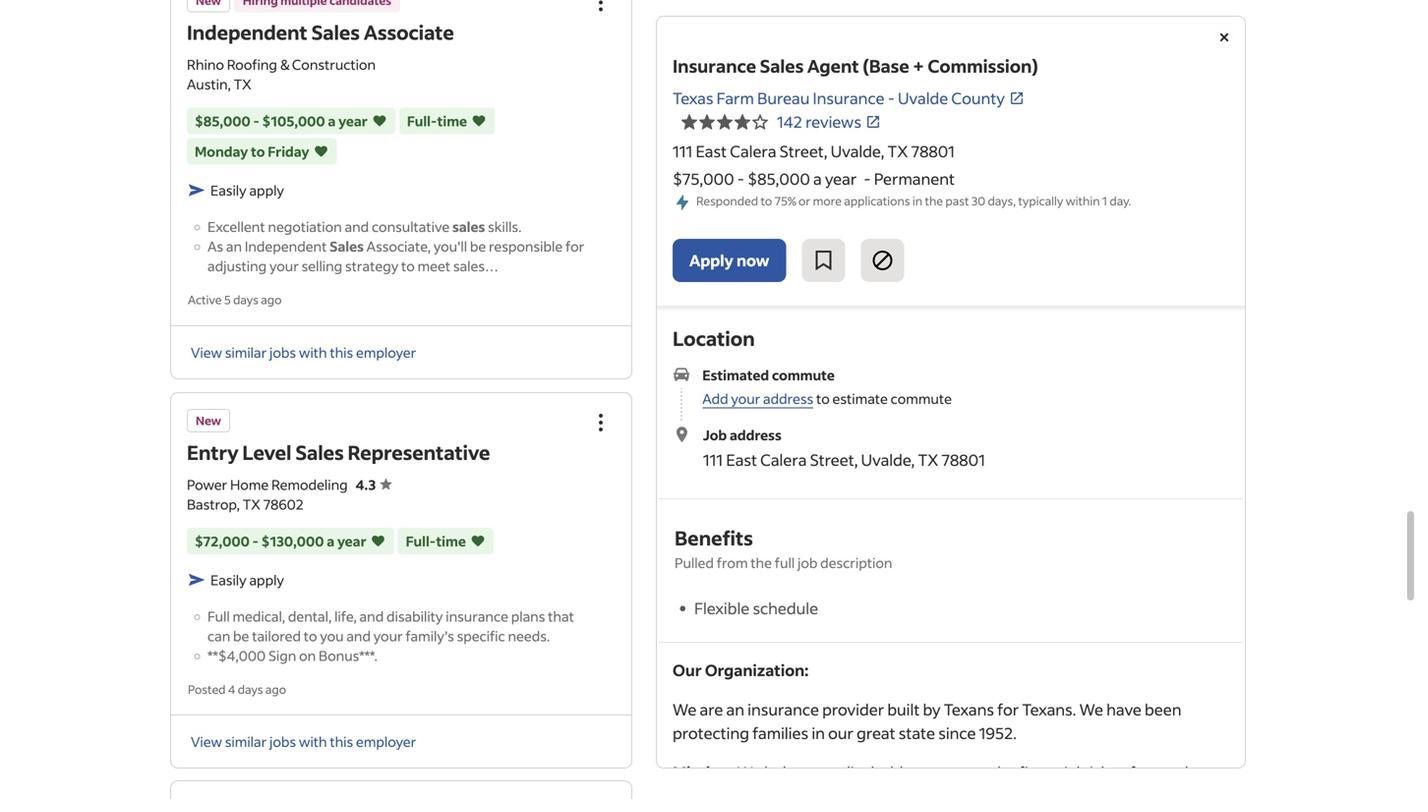 Task type: describe. For each thing, give the bounding box(es) containing it.
0 vertical spatial east
[[696, 141, 727, 161]]

family's
[[406, 627, 454, 645]]

reviews
[[806, 112, 862, 132]]

associate, you'll be responsible for adjusting your selling strategy to meet sales…
[[208, 238, 584, 275]]

1 vertical spatial commute
[[891, 390, 952, 408]]

easily for entry
[[210, 571, 247, 589]]

- for $72,000 - $130,000 a year
[[252, 532, 259, 550]]

description
[[820, 554, 893, 572]]

calera inside job address 111 east calera street, uvalde, tx 78801
[[760, 450, 807, 470]]

east inside job address 111 east calera street, uvalde, tx 78801
[[726, 450, 757, 470]]

and inside we help our policyholders manage the financial risks of everyday life and successfully recover from insured losses through prompt
[[698, 787, 726, 800]]

independent sales associate button
[[187, 19, 454, 45]]

strategy
[[345, 257, 399, 275]]

this for associate
[[330, 344, 353, 361]]

austin,
[[187, 75, 231, 93]]

78602
[[263, 496, 304, 513]]

entry
[[187, 439, 238, 465]]

add your address button
[[703, 390, 814, 409]]

0 horizontal spatial an
[[226, 238, 242, 255]]

&
[[280, 56, 289, 73]]

benefits
[[675, 525, 753, 551]]

matches your preference image for $85,000 - $105,000 a year
[[372, 111, 387, 131]]

been
[[1145, 700, 1182, 720]]

since
[[939, 724, 976, 744]]

142 reviews link
[[777, 112, 881, 132]]

0 vertical spatial independent
[[187, 19, 308, 45]]

we for we are an insurance provider built by texans for texans. we have been protecting families in our great state since 1952.
[[673, 700, 697, 720]]

30
[[972, 193, 986, 209]]

days for entry
[[238, 682, 263, 697]]

view similar jobs with this employer link for sales
[[191, 344, 416, 361]]

78801 inside job address 111 east calera street, uvalde, tx 78801
[[942, 450, 985, 470]]

estimated
[[703, 367, 769, 384]]

monday
[[195, 143, 248, 160]]

full
[[775, 554, 795, 572]]

matches your preference image for monday to friday
[[313, 142, 329, 161]]

life
[[673, 787, 695, 800]]

agent
[[807, 55, 859, 77]]

posted
[[188, 682, 226, 697]]

estimate
[[833, 390, 888, 408]]

everyday
[[1139, 763, 1206, 783]]

you'll
[[434, 238, 467, 255]]

matches your preference image for $72,000 - $130,000 a year
[[370, 531, 386, 551]]

the inside benefits pulled from the full job description
[[751, 554, 772, 572]]

roofing
[[227, 56, 277, 73]]

active 5 days ago
[[188, 292, 282, 308]]

great
[[857, 724, 896, 744]]

apply
[[689, 251, 734, 271]]

rhino roofing & construction austin, tx
[[187, 56, 376, 93]]

home
[[230, 476, 269, 494]]

4
[[228, 682, 235, 697]]

uvalde, inside job address 111 east calera street, uvalde, tx 78801
[[861, 450, 915, 470]]

full- for entry level sales representative
[[406, 532, 436, 550]]

an inside we are an insurance provider built by texans for texans. we have been protecting families in our great state since 1952.
[[726, 700, 745, 720]]

bastrop,
[[187, 496, 240, 513]]

full-time for entry level sales representative
[[406, 532, 466, 550]]

111 inside job address 111 east calera street, uvalde, tx 78801
[[703, 450, 723, 470]]

responded
[[696, 193, 758, 209]]

matches your preference image for full-time
[[471, 111, 487, 131]]

full- for independent sales associate
[[407, 112, 437, 130]]

1 vertical spatial independent
[[245, 238, 327, 255]]

families
[[753, 724, 809, 744]]

insurance inside we are an insurance provider built by texans for texans. we have been protecting families in our great state since 1952.
[[748, 700, 819, 720]]

- for $85,000 - $105,000 a year
[[253, 112, 259, 130]]

that
[[548, 608, 574, 625]]

you
[[320, 627, 344, 645]]

needs.
[[508, 627, 550, 645]]

in inside we are an insurance provider built by texans for texans. we have been protecting families in our great state since 1952.
[[812, 724, 825, 744]]

- for $75,000 - $85,000 a year - permanent
[[737, 169, 745, 189]]

for inside associate, you'll be responsible for adjusting your selling strategy to meet sales…
[[566, 238, 584, 255]]

remodeling
[[271, 476, 348, 494]]

0 vertical spatial 78801
[[911, 141, 955, 161]]

0 vertical spatial commute
[[772, 367, 835, 384]]

have
[[1107, 700, 1142, 720]]

0 horizontal spatial insurance
[[673, 55, 756, 77]]

bonus***.
[[319, 647, 378, 665]]

or
[[799, 193, 811, 209]]

new
[[196, 413, 221, 428]]

view similar jobs with this employer for level
[[191, 733, 416, 751]]

state
[[899, 724, 935, 744]]

75%
[[775, 193, 796, 209]]

days for independent
[[233, 292, 259, 308]]

job actions for independent sales associate is collapsed image
[[589, 0, 613, 14]]

0 vertical spatial in
[[913, 193, 923, 209]]

day.
[[1110, 193, 1131, 209]]

help
[[764, 763, 796, 783]]

permanent
[[874, 169, 955, 189]]

applications
[[844, 193, 910, 209]]

- left uvalde
[[888, 88, 895, 108]]

full medical, dental, life, and disability insurance plans that can be tailored to you and your family's specific needs. **$4,000 sign on bonus***.
[[208, 608, 574, 665]]

associate,
[[367, 238, 431, 255]]

from inside benefits pulled from the full job description
[[717, 554, 748, 572]]

0 vertical spatial uvalde,
[[831, 141, 885, 161]]

independent sales associate
[[187, 19, 454, 45]]

provider
[[822, 700, 884, 720]]

4.3 out of five stars rating image
[[356, 476, 392, 494]]

sales down "excellent negotiation and consultative sales skills."
[[330, 238, 364, 255]]

view for independent sales associate
[[191, 344, 222, 361]]

sales up remodeling
[[295, 439, 344, 465]]

employer for associate
[[356, 344, 416, 361]]

$75,000 - $85,000 a year - permanent
[[673, 169, 955, 189]]

commission)
[[928, 55, 1038, 77]]

typically
[[1018, 193, 1064, 209]]

0 vertical spatial $85,000
[[195, 112, 250, 130]]

job
[[798, 554, 818, 572]]

construction
[[292, 56, 376, 73]]

and up "bonus***."
[[347, 627, 371, 645]]

1 vertical spatial $85,000
[[748, 169, 810, 189]]

$72,000 - $130,000 a year
[[195, 532, 367, 550]]

- up applications
[[864, 169, 871, 189]]

sales…
[[453, 257, 499, 275]]

pulled
[[675, 554, 714, 572]]

$105,000
[[262, 112, 325, 130]]

to left friday
[[251, 143, 265, 160]]

similar for entry
[[225, 733, 267, 751]]

5
[[224, 292, 231, 308]]

days,
[[988, 193, 1016, 209]]

uvalde
[[898, 88, 948, 108]]

texans.
[[1022, 700, 1076, 720]]

$75,000
[[673, 169, 734, 189]]

employer for sales
[[356, 733, 416, 751]]

matches your preference image for full-time
[[470, 531, 486, 551]]

benefits pulled from the full job description
[[675, 525, 893, 572]]

view similar jobs with this employer link for level
[[191, 733, 416, 751]]

your inside estimated commute add your address to estimate commute
[[731, 390, 761, 408]]

bastrop, tx 78602
[[187, 496, 304, 513]]

view for entry level sales representative
[[191, 733, 222, 751]]

texas farm bureau insurance - uvalde county link
[[673, 87, 1025, 110]]

a for independent sales associate
[[328, 112, 336, 130]]

texas farm bureau insurance - uvalde county
[[673, 88, 1005, 108]]

3.9 out of 5 stars image
[[681, 110, 769, 134]]

insurance inside the full medical, dental, life, and disability insurance plans that can be tailored to you and your family's specific needs. **$4,000 sign on bonus***.
[[446, 608, 508, 625]]

a for entry level sales representative
[[327, 532, 335, 550]]

by
[[923, 700, 941, 720]]

the inside we help our policyholders manage the financial risks of everyday life and successfully recover from insured losses through prompt
[[992, 763, 1016, 783]]

sign
[[269, 647, 296, 665]]

specific
[[457, 627, 505, 645]]

1952.
[[979, 724, 1017, 744]]

rhino
[[187, 56, 224, 73]]

full-time for independent sales associate
[[407, 112, 467, 130]]



Task type: vqa. For each thing, say whether or not it's contained in the screenshot.
Farm
yes



Task type: locate. For each thing, give the bounding box(es) containing it.
year
[[338, 112, 368, 130], [825, 169, 857, 189], [337, 532, 367, 550]]

1 horizontal spatial our
[[828, 724, 854, 744]]

days right 5 at top left
[[233, 292, 259, 308]]

be up sales… on the top of page
[[470, 238, 486, 255]]

employer down strategy at the left of the page
[[356, 344, 416, 361]]

successfully
[[729, 787, 817, 800]]

this down "bonus***."
[[330, 733, 353, 751]]

associate
[[364, 19, 454, 45]]

1 vertical spatial full-time
[[406, 532, 466, 550]]

0 vertical spatial view similar jobs with this employer link
[[191, 344, 416, 361]]

1 vertical spatial matches your preference image
[[370, 531, 386, 551]]

ago down the sign
[[265, 682, 286, 697]]

excellent
[[208, 218, 265, 236]]

2 this from the top
[[330, 733, 353, 751]]

employer
[[356, 344, 416, 361], [356, 733, 416, 751]]

your down as an independent sales
[[269, 257, 299, 275]]

2 jobs from the top
[[269, 733, 296, 751]]

a right $130,000
[[327, 532, 335, 550]]

policyholders
[[828, 763, 926, 783]]

2 with from the top
[[299, 733, 327, 751]]

0 vertical spatial full-
[[407, 112, 437, 130]]

plans
[[511, 608, 545, 625]]

commute up add your address 'button'
[[772, 367, 835, 384]]

1 horizontal spatial matches your preference image
[[372, 111, 387, 131]]

uvalde,
[[831, 141, 885, 161], [861, 450, 915, 470]]

0 vertical spatial your
[[269, 257, 299, 275]]

0 vertical spatial view similar jobs with this employer
[[191, 344, 416, 361]]

2 view from the top
[[191, 733, 222, 751]]

0 horizontal spatial we
[[673, 700, 697, 720]]

2 vertical spatial matches your preference image
[[470, 531, 486, 551]]

0 vertical spatial insurance
[[446, 608, 508, 625]]

0 vertical spatial employer
[[356, 344, 416, 361]]

0 vertical spatial be
[[470, 238, 486, 255]]

your inside the full medical, dental, life, and disability insurance plans that can be tailored to you and your family's specific needs. **$4,000 sign on bonus***.
[[374, 627, 403, 645]]

1 vertical spatial be
[[233, 627, 249, 645]]

1 view from the top
[[191, 344, 222, 361]]

easily
[[210, 182, 247, 199], [210, 571, 247, 589]]

address inside job address 111 east calera street, uvalde, tx 78801
[[730, 426, 782, 444]]

sales up bureau
[[760, 55, 804, 77]]

1 vertical spatial time
[[436, 532, 466, 550]]

view down posted
[[191, 733, 222, 751]]

1 vertical spatial calera
[[760, 450, 807, 470]]

an
[[226, 238, 242, 255], [726, 700, 745, 720]]

adjusting
[[208, 257, 267, 275]]

insurance sales agent (base + commission)
[[673, 55, 1038, 77]]

1 horizontal spatial for
[[997, 700, 1019, 720]]

sales
[[311, 19, 360, 45], [760, 55, 804, 77], [330, 238, 364, 255], [295, 439, 344, 465]]

1 horizontal spatial insurance
[[748, 700, 819, 720]]

address inside estimated commute add your address to estimate commute
[[763, 390, 814, 408]]

similar down active 5 days ago
[[225, 344, 267, 361]]

0 vertical spatial similar
[[225, 344, 267, 361]]

matches your preference image up specific
[[470, 531, 486, 551]]

we inside we help our policyholders manage the financial risks of everyday life and successfully recover from insured losses through prompt
[[737, 763, 761, 783]]

the up losses
[[992, 763, 1016, 783]]

texans
[[944, 700, 994, 720]]

excellent negotiation and consultative sales skills.
[[208, 218, 522, 236]]

job actions for entry level sales representative is collapsed image
[[589, 411, 613, 435]]

0 vertical spatial calera
[[730, 141, 777, 161]]

1 horizontal spatial we
[[737, 763, 761, 783]]

to
[[251, 143, 265, 160], [761, 193, 772, 209], [401, 257, 415, 275], [816, 390, 830, 408], [304, 627, 317, 645]]

we left are
[[673, 700, 697, 720]]

east down job
[[726, 450, 757, 470]]

year for independent sales associate
[[338, 112, 368, 130]]

1 horizontal spatial from
[[879, 787, 915, 800]]

0 horizontal spatial in
[[812, 724, 825, 744]]

an right as
[[226, 238, 242, 255]]

0 vertical spatial view
[[191, 344, 222, 361]]

save this job image
[[812, 249, 835, 273]]

sales up construction
[[311, 19, 360, 45]]

our down provider
[[828, 724, 854, 744]]

representative
[[348, 439, 490, 465]]

independent down negotiation
[[245, 238, 327, 255]]

1 vertical spatial view
[[191, 733, 222, 751]]

1 vertical spatial ago
[[265, 682, 286, 697]]

entry level sales representative button
[[187, 439, 490, 465]]

be inside associate, you'll be responsible for adjusting your selling strategy to meet sales…
[[470, 238, 486, 255]]

view similar jobs with this employer down active 5 days ago
[[191, 344, 416, 361]]

- up monday to friday
[[253, 112, 259, 130]]

1 vertical spatial with
[[299, 733, 327, 751]]

friday
[[268, 143, 309, 160]]

0 horizontal spatial matches your preference image
[[370, 531, 386, 551]]

0 vertical spatial street,
[[780, 141, 828, 161]]

apply for entry
[[249, 571, 284, 589]]

0 vertical spatial days
[[233, 292, 259, 308]]

1 vertical spatial for
[[997, 700, 1019, 720]]

1 employer from the top
[[356, 344, 416, 361]]

insurance up specific
[[446, 608, 508, 625]]

disability
[[387, 608, 443, 625]]

0 horizontal spatial be
[[233, 627, 249, 645]]

similar down posted 4 days ago
[[225, 733, 267, 751]]

farm
[[717, 88, 754, 108]]

insurance up farm
[[673, 55, 756, 77]]

jobs for sales
[[269, 344, 296, 361]]

for inside we are an insurance provider built by texans for texans. we have been protecting families in our great state since 1952.
[[997, 700, 1019, 720]]

2 easily apply from the top
[[210, 571, 284, 589]]

easily apply up medical,
[[210, 571, 284, 589]]

view similar jobs with this employer link down posted 4 days ago
[[191, 733, 416, 751]]

1 horizontal spatial be
[[470, 238, 486, 255]]

from inside we help our policyholders manage the financial risks of everyday life and successfully recover from insured losses through prompt
[[879, 787, 915, 800]]

to down "dental,"
[[304, 627, 317, 645]]

independent up roofing
[[187, 19, 308, 45]]

a
[[328, 112, 336, 130], [813, 169, 822, 189], [327, 532, 335, 550]]

2 vertical spatial your
[[374, 627, 403, 645]]

skills.
[[488, 218, 522, 236]]

1 jobs from the top
[[269, 344, 296, 361]]

2 horizontal spatial we
[[1080, 700, 1103, 720]]

1 view similar jobs with this employer from the top
[[191, 344, 416, 361]]

in
[[913, 193, 923, 209], [812, 724, 825, 744]]

0 horizontal spatial matches your preference image
[[313, 142, 329, 161]]

0 vertical spatial 111
[[673, 141, 693, 161]]

your down disability
[[374, 627, 403, 645]]

this for sales
[[330, 733, 353, 751]]

we left help
[[737, 763, 761, 783]]

with down on
[[299, 733, 327, 751]]

1 vertical spatial a
[[813, 169, 822, 189]]

easily apply up excellent
[[210, 182, 284, 199]]

1 view similar jobs with this employer link from the top
[[191, 344, 416, 361]]

2 vertical spatial year
[[337, 532, 367, 550]]

street, down estimate
[[810, 450, 858, 470]]

2 view similar jobs with this employer link from the top
[[191, 733, 416, 751]]

apply now button
[[673, 239, 786, 282]]

your
[[269, 257, 299, 275], [731, 390, 761, 408], [374, 627, 403, 645]]

insurance up reviews
[[813, 88, 885, 108]]

a up more at the right of page
[[813, 169, 822, 189]]

0 vertical spatial easily
[[210, 182, 247, 199]]

easily for independent
[[210, 182, 247, 199]]

1 vertical spatial east
[[726, 450, 757, 470]]

to left 75%
[[761, 193, 772, 209]]

1 vertical spatial our
[[799, 763, 825, 783]]

0 vertical spatial address
[[763, 390, 814, 408]]

1 horizontal spatial in
[[913, 193, 923, 209]]

street, up the $75,000 - $85,000 a year - permanent
[[780, 141, 828, 161]]

our right help
[[799, 763, 825, 783]]

calera down 3.9 out of 5 stars image
[[730, 141, 777, 161]]

with down selling
[[299, 344, 327, 361]]

employer down "bonus***."
[[356, 733, 416, 751]]

the left full
[[751, 554, 772, 572]]

for up 1952.
[[997, 700, 1019, 720]]

matches your preference image right friday
[[313, 142, 329, 161]]

matches your preference image
[[372, 111, 387, 131], [313, 142, 329, 161], [470, 531, 486, 551]]

job
[[703, 426, 727, 444]]

year for entry level sales representative
[[337, 532, 367, 550]]

1 vertical spatial from
[[879, 787, 915, 800]]

tx inside job address 111 east calera street, uvalde, tx 78801
[[918, 450, 938, 470]]

calera down add your address 'button'
[[760, 450, 807, 470]]

your inside associate, you'll be responsible for adjusting your selling strategy to meet sales…
[[269, 257, 299, 275]]

not interested image
[[871, 249, 894, 273]]

0 vertical spatial jobs
[[269, 344, 296, 361]]

2 view similar jobs with this employer from the top
[[191, 733, 416, 751]]

1 vertical spatial insurance
[[748, 700, 819, 720]]

0 vertical spatial for
[[566, 238, 584, 255]]

full- up disability
[[406, 532, 436, 550]]

2 similar from the top
[[225, 733, 267, 751]]

0 vertical spatial time
[[437, 112, 467, 130]]

$85,000 - $105,000 a year
[[195, 112, 368, 130]]

add
[[703, 390, 728, 408]]

an right are
[[726, 700, 745, 720]]

142 reviews
[[777, 112, 862, 132]]

time for independent sales associate
[[437, 112, 467, 130]]

year down 4.3
[[337, 532, 367, 550]]

$85,000
[[195, 112, 250, 130], [748, 169, 810, 189]]

full
[[208, 608, 230, 625]]

0 horizontal spatial insurance
[[446, 608, 508, 625]]

financial
[[1019, 763, 1080, 783]]

full-time down associate
[[407, 112, 467, 130]]

1 vertical spatial street,
[[810, 450, 858, 470]]

1 vertical spatial insurance
[[813, 88, 885, 108]]

year right $105,000
[[338, 112, 368, 130]]

from down benefits
[[717, 554, 748, 572]]

1 vertical spatial 111
[[703, 450, 723, 470]]

111 up "$75,000"
[[673, 141, 693, 161]]

similar for independent
[[225, 344, 267, 361]]

4.3
[[356, 476, 376, 494]]

more
[[813, 193, 842, 209]]

view similar jobs with this employer for sales
[[191, 344, 416, 361]]

1 horizontal spatial insurance
[[813, 88, 885, 108]]

1 vertical spatial this
[[330, 733, 353, 751]]

**$4,000
[[208, 647, 266, 665]]

and down mission:
[[698, 787, 726, 800]]

142
[[777, 112, 802, 132]]

now
[[737, 251, 770, 271]]

easily up full
[[210, 571, 247, 589]]

medical,
[[233, 608, 285, 625]]

to inside estimated commute add your address to estimate commute
[[816, 390, 830, 408]]

matches your preference image
[[471, 111, 487, 131], [370, 531, 386, 551]]

1 vertical spatial 78801
[[942, 450, 985, 470]]

full-time up disability
[[406, 532, 466, 550]]

1 horizontal spatial an
[[726, 700, 745, 720]]

$85,000 up monday
[[195, 112, 250, 130]]

0 horizontal spatial $85,000
[[195, 112, 250, 130]]

full-
[[407, 112, 437, 130], [406, 532, 436, 550]]

1 vertical spatial address
[[730, 426, 782, 444]]

1 vertical spatial easily
[[210, 571, 247, 589]]

with for sales
[[299, 344, 327, 361]]

manage
[[929, 763, 988, 783]]

estimated commute add your address to estimate commute
[[703, 367, 952, 408]]

$85,000 up 75%
[[748, 169, 810, 189]]

as an independent sales
[[208, 238, 364, 255]]

2 horizontal spatial the
[[992, 763, 1016, 783]]

in right families
[[812, 724, 825, 744]]

2 vertical spatial the
[[992, 763, 1016, 783]]

1 horizontal spatial matches your preference image
[[471, 111, 487, 131]]

are
[[700, 700, 723, 720]]

1 with from the top
[[299, 344, 327, 361]]

a right $105,000
[[328, 112, 336, 130]]

for right 'responsible'
[[566, 238, 584, 255]]

address down estimated
[[763, 390, 814, 408]]

power
[[187, 476, 227, 494]]

2 easily from the top
[[210, 571, 247, 589]]

0 vertical spatial the
[[925, 193, 943, 209]]

1 horizontal spatial $85,000
[[748, 169, 810, 189]]

calera
[[730, 141, 777, 161], [760, 450, 807, 470]]

apply down monday to friday
[[249, 182, 284, 199]]

1
[[1102, 193, 1107, 209]]

street,
[[780, 141, 828, 161], [810, 450, 858, 470]]

0 horizontal spatial 111
[[673, 141, 693, 161]]

dental,
[[288, 608, 332, 625]]

our
[[673, 661, 702, 681]]

-
[[888, 88, 895, 108], [253, 112, 259, 130], [737, 169, 745, 189], [864, 169, 871, 189], [252, 532, 259, 550]]

0 vertical spatial matches your preference image
[[471, 111, 487, 131]]

bureau
[[757, 88, 810, 108]]

0 vertical spatial matches your preference image
[[372, 111, 387, 131]]

2 vertical spatial a
[[327, 532, 335, 550]]

apply now
[[689, 251, 770, 271]]

close job details image
[[1213, 26, 1236, 49]]

1 vertical spatial view similar jobs with this employer
[[191, 733, 416, 751]]

jobs down posted 4 days ago
[[269, 733, 296, 751]]

1 vertical spatial apply
[[249, 571, 284, 589]]

$72,000
[[195, 532, 250, 550]]

- up responded
[[737, 169, 745, 189]]

1 vertical spatial an
[[726, 700, 745, 720]]

0 horizontal spatial for
[[566, 238, 584, 255]]

insured
[[918, 787, 972, 800]]

of
[[1120, 763, 1136, 783]]

and right the life,
[[360, 608, 384, 625]]

to down associate,
[[401, 257, 415, 275]]

1 vertical spatial employer
[[356, 733, 416, 751]]

responsible
[[489, 238, 563, 255]]

from
[[717, 554, 748, 572], [879, 787, 915, 800]]

address down add your address 'button'
[[730, 426, 782, 444]]

matches your preference image down construction
[[372, 111, 387, 131]]

full- down associate
[[407, 112, 437, 130]]

1 easily from the top
[[210, 182, 247, 199]]

time
[[437, 112, 467, 130], [436, 532, 466, 550]]

similar
[[225, 344, 267, 361], [225, 733, 267, 751]]

uvalde, down reviews
[[831, 141, 885, 161]]

111 down job
[[703, 450, 723, 470]]

1 this from the top
[[330, 344, 353, 361]]

our inside we are an insurance provider built by texans for texans. we have been protecting families in our great state since 1952.
[[828, 724, 854, 744]]

tx inside rhino roofing & construction austin, tx
[[234, 75, 252, 93]]

ago
[[261, 292, 282, 308], [265, 682, 286, 697]]

111 east calera street, uvalde, tx 78801
[[673, 141, 955, 161]]

this down selling
[[330, 344, 353, 361]]

jobs down active 5 days ago
[[269, 344, 296, 361]]

1 vertical spatial full-
[[406, 532, 436, 550]]

ago for sales
[[261, 292, 282, 308]]

0 vertical spatial apply
[[249, 182, 284, 199]]

year up more at the right of page
[[825, 169, 857, 189]]

street, inside job address 111 east calera street, uvalde, tx 78801
[[810, 450, 858, 470]]

can
[[208, 627, 230, 645]]

insurance
[[446, 608, 508, 625], [748, 700, 819, 720]]

(base
[[863, 55, 909, 77]]

0 vertical spatial easily apply
[[210, 182, 284, 199]]

county
[[952, 88, 1005, 108]]

schedule
[[753, 599, 818, 619]]

jobs for level
[[269, 733, 296, 751]]

flexible
[[694, 599, 750, 619]]

to left estimate
[[816, 390, 830, 408]]

on
[[299, 647, 316, 665]]

1 similar from the top
[[225, 344, 267, 361]]

apply up medical,
[[249, 571, 284, 589]]

ago for level
[[265, 682, 286, 697]]

0 vertical spatial with
[[299, 344, 327, 361]]

insurance up families
[[748, 700, 819, 720]]

insurance
[[673, 55, 756, 77], [813, 88, 885, 108]]

days
[[233, 292, 259, 308], [238, 682, 263, 697]]

1 horizontal spatial your
[[374, 627, 403, 645]]

1 apply from the top
[[249, 182, 284, 199]]

0 horizontal spatial from
[[717, 554, 748, 572]]

your down estimated
[[731, 390, 761, 408]]

the left the past
[[925, 193, 943, 209]]

be up the **$4,000
[[233, 627, 249, 645]]

1 vertical spatial year
[[825, 169, 857, 189]]

0 vertical spatial this
[[330, 344, 353, 361]]

job address 111 east calera street, uvalde, tx 78801
[[703, 426, 985, 470]]

time for entry level sales representative
[[436, 532, 466, 550]]

1 vertical spatial your
[[731, 390, 761, 408]]

- right $72,000
[[252, 532, 259, 550]]

days right the 4
[[238, 682, 263, 697]]

view down active
[[191, 344, 222, 361]]

active
[[188, 292, 222, 308]]

1 vertical spatial uvalde,
[[861, 450, 915, 470]]

posted 4 days ago
[[188, 682, 286, 697]]

1 vertical spatial easily apply
[[210, 571, 284, 589]]

apply for independent
[[249, 182, 284, 199]]

0 vertical spatial an
[[226, 238, 242, 255]]

easily apply for entry
[[210, 571, 284, 589]]

easily apply for independent
[[210, 182, 284, 199]]

losses
[[976, 787, 1020, 800]]

east up "$75,000"
[[696, 141, 727, 161]]

in down permanent
[[913, 193, 923, 209]]

1 horizontal spatial 111
[[703, 450, 723, 470]]

recover
[[820, 787, 876, 800]]

2 employer from the top
[[356, 733, 416, 751]]

0 horizontal spatial commute
[[772, 367, 835, 384]]

tailored
[[252, 627, 301, 645]]

we left have
[[1080, 700, 1103, 720]]

1 easily apply from the top
[[210, 182, 284, 199]]

we for we help our policyholders manage the financial risks of everyday life and successfully recover from insured losses through prompt
[[737, 763, 761, 783]]

ago right 5 at top left
[[261, 292, 282, 308]]

consultative
[[372, 218, 450, 236]]

easily up excellent
[[210, 182, 247, 199]]

1 horizontal spatial the
[[925, 193, 943, 209]]

0 vertical spatial from
[[717, 554, 748, 572]]

apply
[[249, 182, 284, 199], [249, 571, 284, 589]]

to inside associate, you'll be responsible for adjusting your selling strategy to meet sales…
[[401, 257, 415, 275]]

1 vertical spatial matches your preference image
[[313, 142, 329, 161]]

within
[[1066, 193, 1100, 209]]

with for level
[[299, 733, 327, 751]]

view similar jobs with this employer link down active 5 days ago
[[191, 344, 416, 361]]

0 vertical spatial a
[[328, 112, 336, 130]]

be inside the full medical, dental, life, and disability insurance plans that can be tailored to you and your family's specific needs. **$4,000 sign on bonus***.
[[233, 627, 249, 645]]

commute right estimate
[[891, 390, 952, 408]]

our inside we help our policyholders manage the financial risks of everyday life and successfully recover from insured losses through prompt
[[799, 763, 825, 783]]

from down policyholders
[[879, 787, 915, 800]]

0 vertical spatial full-time
[[407, 112, 467, 130]]

and up strategy at the left of the page
[[345, 218, 369, 236]]

1 vertical spatial jobs
[[269, 733, 296, 751]]

view similar jobs with this employer down posted 4 days ago
[[191, 733, 416, 751]]

to inside the full medical, dental, life, and disability insurance plans that can be tailored to you and your family's specific needs. **$4,000 sign on bonus***.
[[304, 627, 317, 645]]

2 apply from the top
[[249, 571, 284, 589]]

uvalde, down estimate
[[861, 450, 915, 470]]



